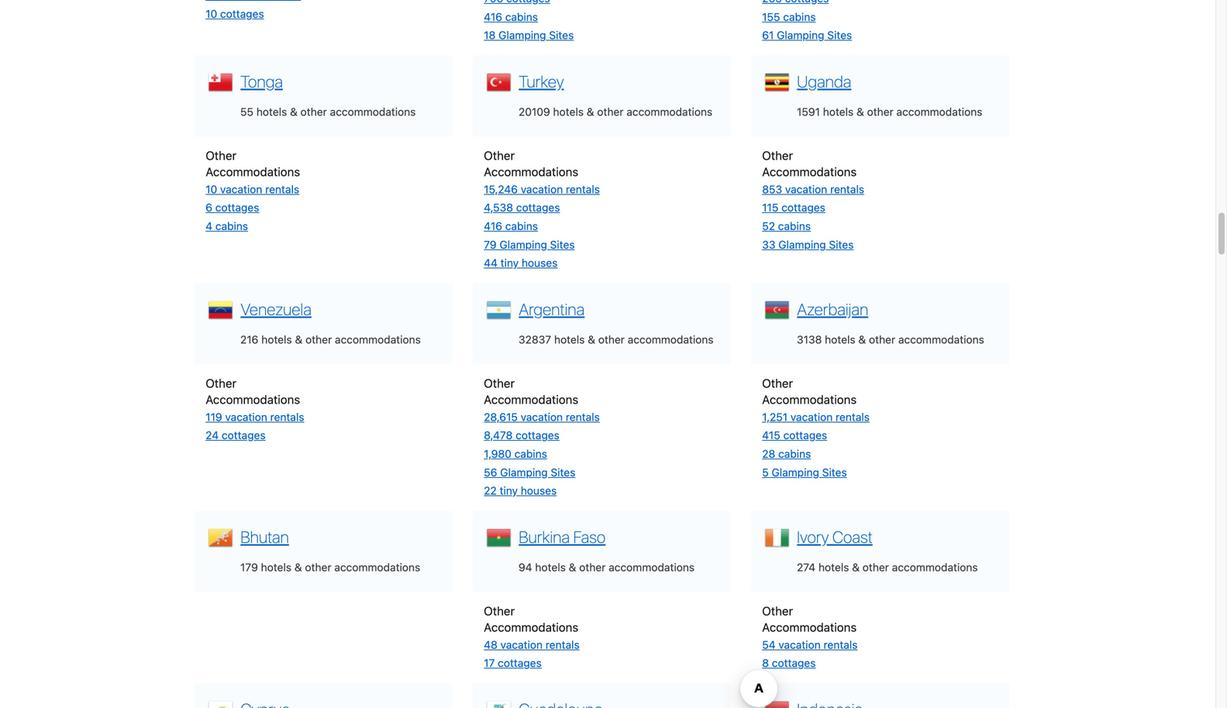 Task type: vqa. For each thing, say whether or not it's contained in the screenshot.


Task type: locate. For each thing, give the bounding box(es) containing it.
accommodations for venezuela
[[206, 393, 300, 407]]

416 cabins link up the 18 glamping sites link
[[484, 10, 538, 23]]

other down venezuela
[[306, 333, 332, 346]]

5
[[762, 466, 769, 479]]

416 cabins 18 glamping sites
[[484, 10, 574, 42]]

79 glamping sites link
[[484, 238, 575, 251]]

burkina faso
[[519, 528, 606, 547]]

glamping down 155 cabins link at the right of the page
[[777, 29, 825, 42]]

other up 15,246
[[484, 148, 515, 162]]

0 vertical spatial 10
[[206, 7, 217, 20]]

rentals inside other accommodations 853 vacation rentals 115 cottages 52 cabins 33 glamping sites
[[831, 183, 865, 196]]

cottages inside other accommodations 10 vacation rentals 6 cottages 4 cabins
[[215, 201, 259, 214]]

hotels right 179
[[261, 561, 292, 574]]

& for bhutan
[[295, 561, 302, 574]]

vacation inside 'other accommodations 28,615 vacation rentals 8,478 cottages 1,980 cabins 56 glamping sites 22 tiny houses'
[[521, 411, 563, 424]]

cottages down 48 vacation rentals link on the left bottom
[[498, 657, 542, 670]]

houses inside 'other accommodations 28,615 vacation rentals 8,478 cottages 1,980 cabins 56 glamping sites 22 tiny houses'
[[521, 485, 557, 498]]

sites down 415 cottages link
[[823, 466, 847, 479]]

& right 1591
[[857, 105, 865, 118]]

other right 32837
[[599, 333, 625, 346]]

cabins inside other accommodations 1,251 vacation rentals 415 cottages 28 cabins 5 glamping sites
[[779, 448, 811, 461]]

1 416 cabins link from the top
[[484, 10, 538, 23]]

rentals for ivory coast
[[824, 639, 858, 652]]

glamping inside other accommodations 853 vacation rentals 115 cottages 52 cabins 33 glamping sites
[[779, 238, 826, 251]]

other inside other accommodations 48 vacation rentals 17 cottages
[[484, 604, 515, 618]]

vacation up 115 cottages link
[[786, 183, 828, 196]]

10
[[206, 7, 217, 20], [206, 183, 217, 196]]

22
[[484, 485, 497, 498]]

other up "10 vacation rentals" link
[[206, 148, 237, 162]]

cottages down 15,246 vacation rentals link
[[516, 201, 560, 214]]

glamping right 18
[[499, 29, 546, 42]]

rentals inside other accommodations 54 vacation rentals 8 cottages
[[824, 639, 858, 652]]

hotels right the '3138'
[[825, 333, 856, 346]]

other up 54
[[762, 604, 793, 618]]

vacation inside other accommodations 853 vacation rentals 115 cottages 52 cabins 33 glamping sites
[[786, 183, 828, 196]]

accommodations up 119 vacation rentals link
[[206, 393, 300, 407]]

cabins down 6 cottages link
[[215, 220, 248, 233]]

vacation inside other accommodations 10 vacation rentals 6 cottages 4 cabins
[[220, 183, 262, 196]]

cabins for uganda
[[778, 220, 811, 233]]

& right 32837
[[588, 333, 596, 346]]

56
[[484, 466, 497, 479]]

vacation inside other accommodations 1,251 vacation rentals 415 cottages 28 cabins 5 glamping sites
[[791, 411, 833, 424]]

416 inside 416 cabins 18 glamping sites
[[484, 10, 503, 23]]

houses inside other accommodations 15,246 vacation rentals 4,538 cottages 416 cabins 79 glamping sites 44 tiny houses
[[522, 257, 558, 270]]

other right 55
[[301, 105, 327, 118]]

1 vertical spatial houses
[[521, 485, 557, 498]]

houses down 56 glamping sites link in the bottom left of the page
[[521, 485, 557, 498]]

other for azerbaijan
[[869, 333, 896, 346]]

accommodations for turkey
[[484, 165, 579, 179]]

other inside other accommodations 853 vacation rentals 115 cottages 52 cabins 33 glamping sites
[[762, 148, 793, 162]]

vacation for ivory coast
[[779, 639, 821, 652]]

other accommodations 10 vacation rentals 6 cottages 4 cabins
[[206, 148, 300, 233]]

sites up 44 tiny houses link
[[550, 238, 575, 251]]

415 cottages link
[[762, 429, 828, 442]]

cottages down 119 vacation rentals link
[[222, 429, 266, 442]]

tiny right 44
[[501, 257, 519, 270]]

cottages for uganda
[[782, 201, 826, 214]]

32837 hotels & other accommodations
[[519, 333, 714, 346]]

44 tiny houses link
[[484, 257, 558, 270]]

cabins inside 'other accommodations 28,615 vacation rentals 8,478 cottages 1,980 cabins 56 glamping sites 22 tiny houses'
[[515, 448, 547, 461]]

6
[[206, 201, 212, 214]]

glamping for azerbaijan
[[772, 466, 820, 479]]

accommodations inside other accommodations 1,251 vacation rentals 415 cottages 28 cabins 5 glamping sites
[[762, 393, 857, 407]]

cottages down 853 vacation rentals link
[[782, 201, 826, 214]]

hotels for venezuela
[[262, 333, 292, 346]]

216 hotels & other accommodations
[[240, 333, 421, 346]]

burkina faso link
[[515, 526, 606, 547]]

179 hotels & other accommodations
[[240, 561, 421, 574]]

vacation inside other accommodations 119 vacation rentals 24 cottages
[[225, 411, 267, 424]]

sites inside other accommodations 15,246 vacation rentals 4,538 cottages 416 cabins 79 glamping sites 44 tiny houses
[[550, 238, 575, 251]]

accommodations
[[206, 165, 300, 179], [484, 165, 579, 179], [762, 165, 857, 179], [206, 393, 300, 407], [484, 393, 579, 407], [762, 393, 857, 407], [484, 621, 579, 635], [762, 621, 857, 635]]

1,251 vacation rentals link
[[762, 411, 870, 424]]

glamping inside other accommodations 15,246 vacation rentals 4,538 cottages 416 cabins 79 glamping sites 44 tiny houses
[[500, 238, 547, 251]]

rentals inside other accommodations 119 vacation rentals 24 cottages
[[270, 411, 304, 424]]

cabins inside other accommodations 15,246 vacation rentals 4,538 cottages 416 cabins 79 glamping sites 44 tiny houses
[[506, 220, 538, 233]]

accommodations inside other accommodations 15,246 vacation rentals 4,538 cottages 416 cabins 79 glamping sites 44 tiny houses
[[484, 165, 579, 179]]

bhutan
[[241, 528, 289, 547]]

vacation inside other accommodations 15,246 vacation rentals 4,538 cottages 416 cabins 79 glamping sites 44 tiny houses
[[521, 183, 563, 196]]

hotels right 1591
[[823, 105, 854, 118]]

1 vertical spatial 10
[[206, 183, 217, 196]]

glamping for argentina
[[500, 466, 548, 479]]

sites down 853 vacation rentals link
[[829, 238, 854, 251]]

rentals for burkina faso
[[546, 639, 580, 652]]

2 10 from the top
[[206, 183, 217, 196]]

cabins down 415 cottages link
[[779, 448, 811, 461]]

other right the '3138'
[[869, 333, 896, 346]]

cottages down 28,615 vacation rentals link
[[516, 429, 560, 442]]

rentals inside other accommodations 10 vacation rentals 6 cottages 4 cabins
[[265, 183, 299, 196]]

other for tonga
[[301, 105, 327, 118]]

& down burkina faso
[[569, 561, 577, 574]]

glamping inside other accommodations 1,251 vacation rentals 415 cottages 28 cabins 5 glamping sites
[[772, 466, 820, 479]]

other accommodations 54 vacation rentals 8 cottages
[[762, 604, 858, 670]]

glamping up 22 tiny houses link
[[500, 466, 548, 479]]

other
[[206, 148, 237, 162], [484, 148, 515, 162], [762, 148, 793, 162], [206, 376, 237, 390], [484, 376, 515, 390], [762, 376, 793, 390], [484, 604, 515, 618], [762, 604, 793, 618]]

cabins up the 18 glamping sites link
[[506, 10, 538, 23]]

argentina
[[519, 300, 585, 319]]

54
[[762, 639, 776, 652]]

other inside other accommodations 10 vacation rentals 6 cottages 4 cabins
[[206, 148, 237, 162]]

hotels right 32837
[[554, 333, 585, 346]]

tiny right 22
[[500, 485, 518, 498]]

416 cabins link down 4,538 cottages "link"
[[484, 220, 538, 233]]

other for burkina faso
[[580, 561, 606, 574]]

cabins for argentina
[[515, 448, 547, 461]]

cabins down 4,538 cottages "link"
[[506, 220, 538, 233]]

cottages inside other accommodations 1,251 vacation rentals 415 cottages 28 cabins 5 glamping sites
[[784, 429, 828, 442]]

other inside other accommodations 119 vacation rentals 24 cottages
[[206, 376, 237, 390]]

& down venezuela
[[295, 333, 303, 346]]

cottages down 1,251 vacation rentals link
[[784, 429, 828, 442]]

other accommodations 119 vacation rentals 24 cottages
[[206, 376, 304, 442]]

1 vertical spatial tiny
[[500, 485, 518, 498]]

1,980 cabins link
[[484, 448, 547, 461]]

tiny inside 'other accommodations 28,615 vacation rentals 8,478 cottages 1,980 cabins 56 glamping sites 22 tiny houses'
[[500, 485, 518, 498]]

hotels right 55
[[257, 105, 287, 118]]

& down azerbaijan
[[859, 333, 866, 346]]

glamping down 52 cabins link
[[779, 238, 826, 251]]

32837
[[519, 333, 552, 346]]

cottages for azerbaijan
[[784, 429, 828, 442]]

5 glamping sites link
[[762, 466, 847, 479]]

other up 119
[[206, 376, 237, 390]]

cottages for tonga
[[215, 201, 259, 214]]

416
[[484, 10, 503, 23], [484, 220, 503, 233]]

4,538
[[484, 201, 513, 214]]

cabins up the 61 glamping sites link
[[784, 10, 816, 23]]

other for venezuela
[[306, 333, 332, 346]]

sites inside 416 cabins 18 glamping sites
[[549, 29, 574, 42]]

sites for uganda
[[829, 238, 854, 251]]

accommodations up 54 vacation rentals link
[[762, 621, 857, 635]]

accommodations inside other accommodations 54 vacation rentals 8 cottages
[[762, 621, 857, 635]]

hotels for burkina faso
[[535, 561, 566, 574]]

1 vertical spatial 416 cabins link
[[484, 220, 538, 233]]

accommodations up 28,615 vacation rentals link
[[484, 393, 579, 407]]

cottages down 54 vacation rentals link
[[772, 657, 816, 670]]

sites for azerbaijan
[[823, 466, 847, 479]]

1 10 from the top
[[206, 7, 217, 20]]

accommodations inside 'other accommodations 28,615 vacation rentals 8,478 cottages 1,980 cabins 56 glamping sites 22 tiny houses'
[[484, 393, 579, 407]]

accommodations for venezuela
[[335, 333, 421, 346]]

ivory coast
[[797, 528, 873, 547]]

cottages inside 'other accommodations 28,615 vacation rentals 8,478 cottages 1,980 cabins 56 glamping sites 22 tiny houses'
[[516, 429, 560, 442]]

sites inside other accommodations 853 vacation rentals 115 cottages 52 cabins 33 glamping sites
[[829, 238, 854, 251]]

cabins up 56 glamping sites link in the bottom left of the page
[[515, 448, 547, 461]]

accommodations up 48 vacation rentals link on the left bottom
[[484, 621, 579, 635]]

rentals inside 'other accommodations 28,615 vacation rentals 8,478 cottages 1,980 cabins 56 glamping sites 22 tiny houses'
[[566, 411, 600, 424]]

tiny
[[501, 257, 519, 270], [500, 485, 518, 498]]

other accommodations 15,246 vacation rentals 4,538 cottages 416 cabins 79 glamping sites 44 tiny houses
[[484, 148, 600, 270]]

other up 853
[[762, 148, 793, 162]]

vacation up 6 cottages link
[[220, 183, 262, 196]]

rentals inside other accommodations 1,251 vacation rentals 415 cottages 28 cabins 5 glamping sites
[[836, 411, 870, 424]]

accommodations up 853 vacation rentals link
[[762, 165, 857, 179]]

hotels
[[257, 105, 287, 118], [553, 105, 584, 118], [823, 105, 854, 118], [262, 333, 292, 346], [554, 333, 585, 346], [825, 333, 856, 346], [261, 561, 292, 574], [535, 561, 566, 574], [819, 561, 850, 574]]

hotels for azerbaijan
[[825, 333, 856, 346]]

accommodations for azerbaijan
[[762, 393, 857, 407]]

sites inside other accommodations 1,251 vacation rentals 415 cottages 28 cabins 5 glamping sites
[[823, 466, 847, 479]]

hotels for tonga
[[257, 105, 287, 118]]

cottages for argentina
[[516, 429, 560, 442]]

10 inside other accommodations 10 vacation rentals 6 cottages 4 cabins
[[206, 183, 217, 196]]

& right 179
[[295, 561, 302, 574]]

1 416 from the top
[[484, 10, 503, 23]]

17 cottages link
[[484, 657, 542, 670]]

& right 20109
[[587, 105, 595, 118]]

other inside other accommodations 15,246 vacation rentals 4,538 cottages 416 cabins 79 glamping sites 44 tiny houses
[[484, 148, 515, 162]]

vacation up 415 cottages link
[[791, 411, 833, 424]]

& for uganda
[[857, 105, 865, 118]]

rentals for uganda
[[831, 183, 865, 196]]

other up 1,251
[[762, 376, 793, 390]]

416 up 18
[[484, 10, 503, 23]]

accommodations up 15,246 vacation rentals link
[[484, 165, 579, 179]]

1591 hotels & other accommodations
[[797, 105, 983, 118]]

other accommodations 28,615 vacation rentals 8,478 cottages 1,980 cabins 56 glamping sites 22 tiny houses
[[484, 376, 600, 498]]

accommodations inside other accommodations 119 vacation rentals 24 cottages
[[206, 393, 300, 407]]

glamping inside 155 cabins 61 glamping sites
[[777, 29, 825, 42]]

hotels right 94
[[535, 561, 566, 574]]

other up 48 on the bottom left of the page
[[484, 604, 515, 618]]

other right 1591
[[867, 105, 894, 118]]

& for turkey
[[587, 105, 595, 118]]

other down coast
[[863, 561, 889, 574]]

tiny inside other accommodations 15,246 vacation rentals 4,538 cottages 416 cabins 79 glamping sites 44 tiny houses
[[501, 257, 519, 270]]

cottages up the tonga link
[[220, 7, 264, 20]]

17
[[484, 657, 495, 670]]

accommodations for argentina
[[484, 393, 579, 407]]

other down faso
[[580, 561, 606, 574]]

20109 hotels & other accommodations
[[519, 105, 713, 118]]

other inside other accommodations 54 vacation rentals 8 cottages
[[762, 604, 793, 618]]

other inside 'other accommodations 28,615 vacation rentals 8,478 cottages 1,980 cabins 56 glamping sites 22 tiny houses'
[[484, 376, 515, 390]]

cabins inside 416 cabins 18 glamping sites
[[506, 10, 538, 23]]

rentals for argentina
[[566, 411, 600, 424]]

accommodations inside other accommodations 853 vacation rentals 115 cottages 52 cabins 33 glamping sites
[[762, 165, 857, 179]]

vacation up 4,538 cottages "link"
[[521, 183, 563, 196]]

cottages inside other accommodations 853 vacation rentals 115 cottages 52 cabins 33 glamping sites
[[782, 201, 826, 214]]

tiny for argentina
[[500, 485, 518, 498]]

33 glamping sites link
[[762, 238, 854, 251]]

other accommodations 1,251 vacation rentals 415 cottages 28 cabins 5 glamping sites
[[762, 376, 870, 479]]

hotels right 216
[[262, 333, 292, 346]]

cottages inside other accommodations 119 vacation rentals 24 cottages
[[222, 429, 266, 442]]

& for azerbaijan
[[859, 333, 866, 346]]

48
[[484, 639, 498, 652]]

&
[[290, 105, 298, 118], [587, 105, 595, 118], [857, 105, 865, 118], [295, 333, 303, 346], [588, 333, 596, 346], [859, 333, 866, 346], [295, 561, 302, 574], [569, 561, 577, 574], [852, 561, 860, 574]]

accommodations up "10 vacation rentals" link
[[206, 165, 300, 179]]

10 cottages
[[206, 7, 264, 20]]

cottages inside other accommodations 15,246 vacation rentals 4,538 cottages 416 cabins 79 glamping sites 44 tiny houses
[[516, 201, 560, 214]]

glamping up 44 tiny houses link
[[500, 238, 547, 251]]

79
[[484, 238, 497, 251]]

rentals inside other accommodations 15,246 vacation rentals 4,538 cottages 416 cabins 79 glamping sites 44 tiny houses
[[566, 183, 600, 196]]

56 glamping sites link
[[484, 466, 576, 479]]

vacation inside other accommodations 48 vacation rentals 17 cottages
[[501, 639, 543, 652]]

0 vertical spatial 416 cabins link
[[484, 10, 538, 23]]

cottages up 4 cabins 'link'
[[215, 201, 259, 214]]

other up 28,615
[[484, 376, 515, 390]]

glamping inside 'other accommodations 28,615 vacation rentals 8,478 cottages 1,980 cabins 56 glamping sites 22 tiny houses'
[[500, 466, 548, 479]]

vacation up 17 cottages link
[[501, 639, 543, 652]]

0 vertical spatial houses
[[522, 257, 558, 270]]

cabins inside other accommodations 10 vacation rentals 6 cottages 4 cabins
[[215, 220, 248, 233]]

sites up 22 tiny houses link
[[551, 466, 576, 479]]

cottages inside other accommodations 48 vacation rentals 17 cottages
[[498, 657, 542, 670]]

other
[[301, 105, 327, 118], [597, 105, 624, 118], [867, 105, 894, 118], [306, 333, 332, 346], [599, 333, 625, 346], [869, 333, 896, 346], [305, 561, 332, 574], [580, 561, 606, 574], [863, 561, 889, 574]]

other right 179
[[305, 561, 332, 574]]

55
[[240, 105, 254, 118]]

glamping
[[499, 29, 546, 42], [777, 29, 825, 42], [500, 238, 547, 251], [779, 238, 826, 251], [500, 466, 548, 479], [772, 466, 820, 479]]

vacation up the 8 cottages 'link'
[[779, 639, 821, 652]]

cottages for ivory coast
[[772, 657, 816, 670]]

venezuela link
[[237, 298, 312, 319]]

179
[[240, 561, 258, 574]]

24
[[206, 429, 219, 442]]

accommodations
[[330, 105, 416, 118], [627, 105, 713, 118], [897, 105, 983, 118], [335, 333, 421, 346], [628, 333, 714, 346], [899, 333, 985, 346], [335, 561, 421, 574], [609, 561, 695, 574], [892, 561, 978, 574]]

0 vertical spatial tiny
[[501, 257, 519, 270]]

glamping down 28 cabins link
[[772, 466, 820, 479]]

glamping for turkey
[[500, 238, 547, 251]]

hotels right 20109
[[553, 105, 584, 118]]

416 up 79 in the top of the page
[[484, 220, 503, 233]]

2 416 from the top
[[484, 220, 503, 233]]

vacation for tonga
[[220, 183, 262, 196]]

hotels for bhutan
[[261, 561, 292, 574]]

other for venezuela
[[206, 376, 237, 390]]

vacation up 24 cottages link
[[225, 411, 267, 424]]

accommodations up 1,251 vacation rentals link
[[762, 393, 857, 407]]

853 vacation rentals link
[[762, 183, 865, 196]]

cabins down 115 cottages link
[[778, 220, 811, 233]]

other right 20109
[[597, 105, 624, 118]]

& down coast
[[852, 561, 860, 574]]

vacation up 8,478 cottages link
[[521, 411, 563, 424]]

sites inside 'other accommodations 28,615 vacation rentals 8,478 cottages 1,980 cabins 56 glamping sites 22 tiny houses'
[[551, 466, 576, 479]]

accommodations for turkey
[[627, 105, 713, 118]]

accommodations for azerbaijan
[[899, 333, 985, 346]]

other for uganda
[[762, 148, 793, 162]]

rentals for azerbaijan
[[836, 411, 870, 424]]

azerbaijan
[[797, 300, 869, 319]]

rentals
[[265, 183, 299, 196], [566, 183, 600, 196], [831, 183, 865, 196], [270, 411, 304, 424], [566, 411, 600, 424], [836, 411, 870, 424], [546, 639, 580, 652], [824, 639, 858, 652]]

1 vertical spatial 416
[[484, 220, 503, 233]]

burkina
[[519, 528, 570, 547]]

houses down 79 glamping sites link
[[522, 257, 558, 270]]

sites up uganda link
[[828, 29, 852, 42]]

10 cottages link
[[206, 7, 264, 20]]

416 cabins link
[[484, 10, 538, 23], [484, 220, 538, 233]]

4,538 cottages link
[[484, 201, 560, 214]]

cottages for turkey
[[516, 201, 560, 214]]

cabins for tonga
[[215, 220, 248, 233]]

cottages inside other accommodations 54 vacation rentals 8 cottages
[[772, 657, 816, 670]]

houses
[[522, 257, 558, 270], [521, 485, 557, 498]]

0 vertical spatial 416
[[484, 10, 503, 23]]

cottages
[[220, 7, 264, 20], [215, 201, 259, 214], [516, 201, 560, 214], [782, 201, 826, 214], [222, 429, 266, 442], [516, 429, 560, 442], [784, 429, 828, 442], [498, 657, 542, 670], [772, 657, 816, 670]]

uganda
[[797, 72, 852, 91]]

other for turkey
[[597, 105, 624, 118]]

azerbaijan link
[[794, 298, 869, 319]]

sites for turkey
[[550, 238, 575, 251]]

sites up "turkey" link
[[549, 29, 574, 42]]

argentina link
[[515, 298, 585, 319]]

cabins inside other accommodations 853 vacation rentals 115 cottages 52 cabins 33 glamping sites
[[778, 220, 811, 233]]

accommodations inside other accommodations 48 vacation rentals 17 cottages
[[484, 621, 579, 635]]

hotels right 274
[[819, 561, 850, 574]]

8,478
[[484, 429, 513, 442]]

sites
[[549, 29, 574, 42], [828, 29, 852, 42], [550, 238, 575, 251], [829, 238, 854, 251], [551, 466, 576, 479], [823, 466, 847, 479]]

vacation inside other accommodations 54 vacation rentals 8 cottages
[[779, 639, 821, 652]]

cabins
[[506, 10, 538, 23], [784, 10, 816, 23], [215, 220, 248, 233], [506, 220, 538, 233], [778, 220, 811, 233], [515, 448, 547, 461], [779, 448, 811, 461]]

& right 55
[[290, 105, 298, 118]]

rentals inside other accommodations 48 vacation rentals 17 cottages
[[546, 639, 580, 652]]

other inside other accommodations 1,251 vacation rentals 415 cottages 28 cabins 5 glamping sites
[[762, 376, 793, 390]]

hotels for argentina
[[554, 333, 585, 346]]



Task type: describe. For each thing, give the bounding box(es) containing it.
tonga
[[241, 72, 283, 91]]

rentals for turkey
[[566, 183, 600, 196]]

accommodations for tonga
[[330, 105, 416, 118]]

sites for argentina
[[551, 466, 576, 479]]

48 vacation rentals link
[[484, 639, 580, 652]]

216
[[240, 333, 259, 346]]

tiny for turkey
[[501, 257, 519, 270]]

cabins for turkey
[[506, 220, 538, 233]]

33
[[762, 238, 776, 251]]

15,246
[[484, 183, 518, 196]]

cabins inside 155 cabins 61 glamping sites
[[784, 10, 816, 23]]

turkey
[[519, 72, 564, 91]]

accommodations for uganda
[[897, 105, 983, 118]]

28 cabins link
[[762, 448, 811, 461]]

other for burkina faso
[[484, 604, 515, 618]]

hotels for ivory coast
[[819, 561, 850, 574]]

1,980
[[484, 448, 512, 461]]

52 cabins link
[[762, 220, 811, 233]]

venezuela
[[241, 300, 312, 319]]

rentals for tonga
[[265, 183, 299, 196]]

55 hotels & other accommodations
[[240, 105, 416, 118]]

other for ivory coast
[[863, 561, 889, 574]]

853
[[762, 183, 783, 196]]

3138
[[797, 333, 822, 346]]

other for argentina
[[484, 376, 515, 390]]

vacation for uganda
[[786, 183, 828, 196]]

24 cottages link
[[206, 429, 266, 442]]

155
[[762, 10, 781, 23]]

& for ivory coast
[[852, 561, 860, 574]]

28,615
[[484, 411, 518, 424]]

416 inside other accommodations 15,246 vacation rentals 4,538 cottages 416 cabins 79 glamping sites 44 tiny houses
[[484, 220, 503, 233]]

8 cottages link
[[762, 657, 816, 670]]

3138 hotels & other accommodations
[[797, 333, 985, 346]]

4
[[206, 220, 213, 233]]

accommodations for ivory coast
[[892, 561, 978, 574]]

faso
[[574, 528, 606, 547]]

accommodations for burkina faso
[[484, 621, 579, 635]]

cottages for burkina faso
[[498, 657, 542, 670]]

155 cabins link
[[762, 10, 816, 23]]

other for tonga
[[206, 148, 237, 162]]

other for ivory coast
[[762, 604, 793, 618]]

other accommodations 48 vacation rentals 17 cottages
[[484, 604, 580, 670]]

1,251
[[762, 411, 788, 424]]

119 vacation rentals link
[[206, 411, 304, 424]]

6 cottages link
[[206, 201, 259, 214]]

glamping for uganda
[[779, 238, 826, 251]]

coast
[[833, 528, 873, 547]]

94 hotels & other accommodations
[[519, 561, 695, 574]]

glamping inside 416 cabins 18 glamping sites
[[499, 29, 546, 42]]

115
[[762, 201, 779, 214]]

accommodations for ivory coast
[[762, 621, 857, 635]]

61
[[762, 29, 774, 42]]

115 cottages link
[[762, 201, 826, 214]]

vacation for turkey
[[521, 183, 563, 196]]

cottages for venezuela
[[222, 429, 266, 442]]

vacation for argentina
[[521, 411, 563, 424]]

other for bhutan
[[305, 561, 332, 574]]

uganda link
[[794, 70, 852, 91]]

vacation for burkina faso
[[501, 639, 543, 652]]

other for azerbaijan
[[762, 376, 793, 390]]

28,615 vacation rentals link
[[484, 411, 600, 424]]

ivory
[[797, 528, 829, 547]]

20109
[[519, 105, 550, 118]]

hotels for turkey
[[553, 105, 584, 118]]

18 glamping sites link
[[484, 29, 574, 42]]

1591
[[797, 105, 820, 118]]

2 416 cabins link from the top
[[484, 220, 538, 233]]

accommodations for bhutan
[[335, 561, 421, 574]]

& for burkina faso
[[569, 561, 577, 574]]

& for venezuela
[[295, 333, 303, 346]]

4 cabins link
[[206, 220, 248, 233]]

other for uganda
[[867, 105, 894, 118]]

44
[[484, 257, 498, 270]]

415
[[762, 429, 781, 442]]

houses for argentina
[[521, 485, 557, 498]]

tonga link
[[237, 70, 283, 91]]

274 hotels & other accommodations
[[797, 561, 978, 574]]

& for tonga
[[290, 105, 298, 118]]

ivory coast link
[[794, 526, 873, 547]]

54 vacation rentals link
[[762, 639, 858, 652]]

accommodations for argentina
[[628, 333, 714, 346]]

61 glamping sites link
[[762, 29, 852, 42]]

accommodations for uganda
[[762, 165, 857, 179]]

vacation for venezuela
[[225, 411, 267, 424]]

accommodations for tonga
[[206, 165, 300, 179]]

houses for turkey
[[522, 257, 558, 270]]

8
[[762, 657, 769, 670]]

119
[[206, 411, 222, 424]]

rentals for venezuela
[[270, 411, 304, 424]]

turkey link
[[515, 70, 564, 91]]

sites inside 155 cabins 61 glamping sites
[[828, 29, 852, 42]]

& for argentina
[[588, 333, 596, 346]]

hotels for uganda
[[823, 105, 854, 118]]

other for turkey
[[484, 148, 515, 162]]

94
[[519, 561, 532, 574]]

accommodations for burkina faso
[[609, 561, 695, 574]]

vacation for azerbaijan
[[791, 411, 833, 424]]

8,478 cottages link
[[484, 429, 560, 442]]

28
[[762, 448, 776, 461]]

52
[[762, 220, 776, 233]]

other accommodations 853 vacation rentals 115 cottages 52 cabins 33 glamping sites
[[762, 148, 865, 251]]

15,246 vacation rentals link
[[484, 183, 600, 196]]

274
[[797, 561, 816, 574]]

22 tiny houses link
[[484, 485, 557, 498]]

155 cabins 61 glamping sites
[[762, 10, 852, 42]]

other for argentina
[[599, 333, 625, 346]]

bhutan link
[[237, 526, 289, 547]]

cabins for azerbaijan
[[779, 448, 811, 461]]



